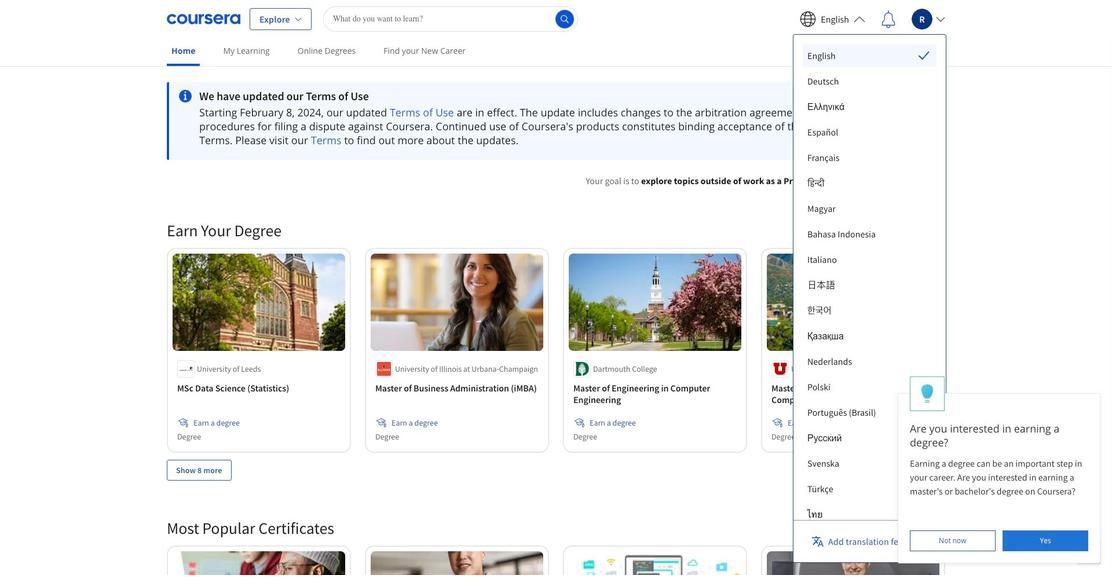 Task type: vqa. For each thing, say whether or not it's contained in the screenshot.
the topmost job-
no



Task type: locate. For each thing, give the bounding box(es) containing it.
lightbulb tip image
[[921, 384, 934, 404]]

coursera image
[[167, 10, 240, 28]]

earn your degree collection element
[[160, 202, 952, 499]]

menu
[[803, 44, 937, 575]]

radio item
[[803, 44, 937, 67]]

main content
[[0, 68, 1112, 575]]

None search field
[[323, 6, 578, 32]]

alice element
[[898, 377, 1101, 564]]



Task type: describe. For each thing, give the bounding box(es) containing it.
most popular certificates collection element
[[160, 499, 952, 575]]

help center image
[[1082, 545, 1096, 559]]

information: we have updated our terms of use element
[[199, 89, 863, 103]]



